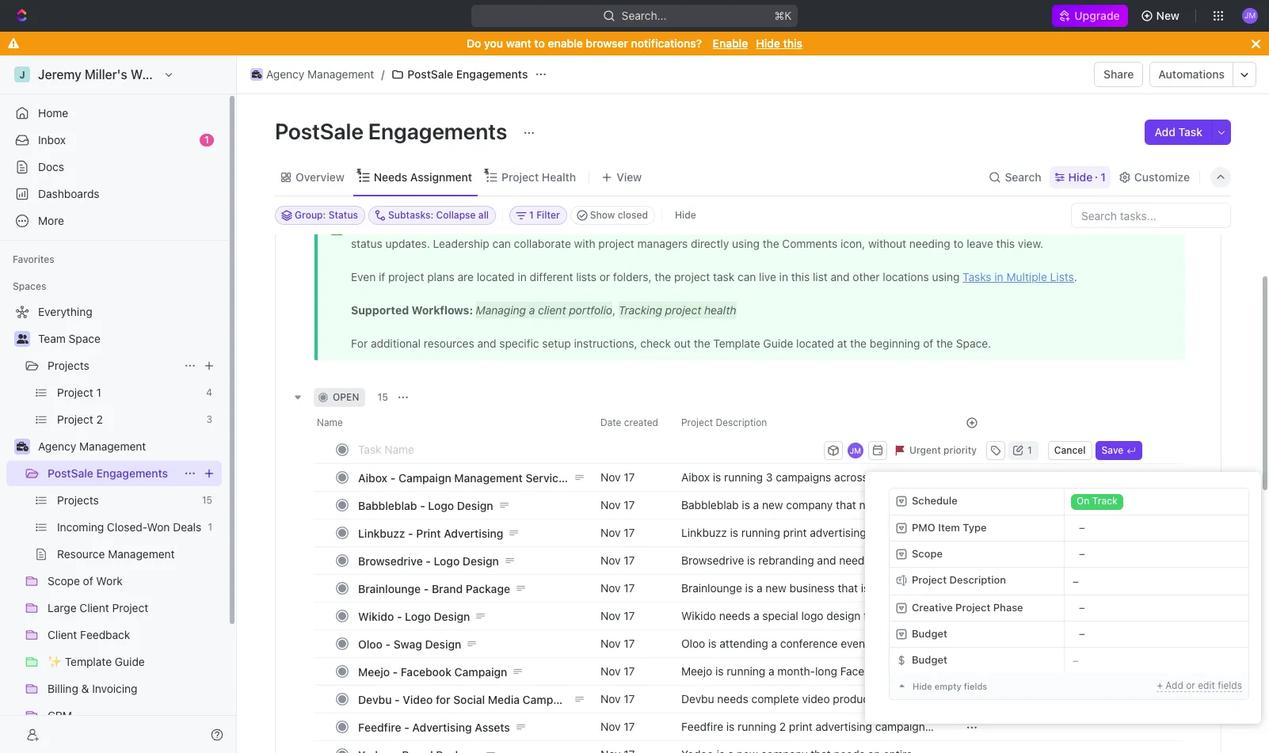Task type: locate. For each thing, give the bounding box(es) containing it.
postsale
[[407, 67, 453, 81], [275, 118, 364, 144], [48, 467, 93, 480]]

0 horizontal spatial management
[[79, 440, 146, 453]]

– for project
[[1079, 601, 1085, 614]]

projects link
[[48, 353, 177, 379]]

campaign right media
[[523, 693, 576, 706]]

agency management link
[[246, 65, 378, 84], [38, 434, 219, 459]]

0 vertical spatial of
[[903, 609, 913, 623]]

1 horizontal spatial management
[[307, 67, 374, 81]]

for inside wikido needs a special logo design for one of their sub-brands.
[[864, 609, 878, 623]]

fields right empty
[[964, 681, 987, 692]]

feedfire inside feedfire is running 2 print advertising campaigns and needs creation of the assets.
[[681, 720, 723, 733]]

1 horizontal spatial 1
[[1027, 444, 1032, 456]]

add right +
[[1166, 680, 1183, 692]]

15
[[377, 391, 388, 403]]

track
[[1092, 495, 1118, 507]]

wikido inside wikido needs a special logo design for one of their sub-brands.
[[681, 609, 716, 623]]

0 vertical spatial logo
[[428, 499, 454, 512]]

design for wikido - logo design
[[434, 610, 470, 623]]

1 horizontal spatial campaign
[[454, 665, 507, 679]]

0 vertical spatial budget
[[912, 627, 947, 640]]

0 horizontal spatial fields
[[964, 681, 987, 692]]

0 vertical spatial agency management link
[[246, 65, 378, 84]]

- for devbu
[[395, 693, 400, 706]]

description
[[950, 574, 1006, 586]]

enable
[[713, 36, 748, 50]]

needs
[[792, 540, 823, 554], [839, 554, 870, 567], [719, 609, 750, 623], [717, 692, 748, 706], [703, 734, 734, 748]]

1 budget from the top
[[912, 627, 947, 640]]

budget up empty
[[912, 653, 947, 666]]

0 horizontal spatial postsale engagements link
[[48, 461, 177, 486]]

budget down creative
[[912, 627, 947, 640]]

1 vertical spatial advertising
[[816, 720, 872, 733]]

hide inside custom fields element
[[913, 681, 932, 692]]

⌘k
[[774, 9, 792, 22]]

for right video
[[436, 693, 450, 706]]

advertising down video
[[412, 720, 472, 734]]

agency management left "/"
[[266, 67, 374, 81]]

brand
[[432, 582, 463, 595]]

campaign
[[398, 471, 451, 484], [454, 665, 507, 679], [523, 693, 576, 706]]

1 horizontal spatial for
[[864, 609, 878, 623]]

1
[[204, 134, 209, 146], [1101, 170, 1106, 183], [1027, 444, 1032, 456]]

wikido
[[681, 609, 716, 623], [358, 610, 394, 623]]

new
[[1156, 9, 1180, 22]]

devbu needs complete video production for an upcoming social media campaign.
[[681, 692, 924, 720]]

0 horizontal spatial agency management
[[38, 440, 146, 453]]

running up creation
[[738, 720, 776, 733]]

edit
[[1198, 680, 1215, 692]]

- left the print
[[408, 526, 413, 540]]

- left video
[[395, 693, 400, 706]]

feedfire down 'meejo'
[[358, 720, 401, 734]]

design up linkbuzz - print advertising 'link'
[[457, 499, 493, 512]]

0 horizontal spatial linkbuzz
[[358, 526, 405, 540]]

needs inside linkbuzz is running print advertising in a well- known magazine and needs content creation.
[[792, 540, 823, 554]]

feedfire left social
[[681, 720, 723, 733]]

0 vertical spatial campaign
[[398, 471, 451, 484]]

campaign inside devbu - video for social media campaign 'link'
[[523, 693, 576, 706]]

1 vertical spatial agency management link
[[38, 434, 219, 459]]

- down video
[[404, 720, 409, 734]]

meejo - facebook campaign link
[[354, 660, 588, 683]]

– inside button
[[1073, 575, 1079, 587]]

- for feedfire
[[404, 720, 409, 734]]

1 vertical spatial project
[[912, 574, 947, 586]]

needs inside feedfire is running 2 print advertising campaigns and needs creation of the assets.
[[703, 734, 734, 748]]

1 vertical spatial agency management
[[38, 440, 146, 453]]

linkbuzz up known
[[681, 526, 727, 539]]

browsedrive inside browsedrive is rebranding and needs a new, mod ern logo.
[[681, 554, 744, 567]]

0 vertical spatial postsale
[[407, 67, 453, 81]]

0 horizontal spatial devbu
[[358, 693, 392, 706]]

running inside feedfire is running 2 print advertising campaigns and needs creation of the assets.
[[738, 720, 776, 733]]

1 horizontal spatial linkbuzz
[[681, 526, 727, 539]]

docs
[[38, 160, 64, 173]]

0 vertical spatial running
[[741, 526, 780, 539]]

- down the print
[[426, 554, 431, 568]]

1 horizontal spatial project
[[912, 574, 947, 586]]

campaign up babbleblab - logo design
[[398, 471, 451, 484]]

– button down – button
[[1065, 596, 1248, 621]]

hide for hide 1
[[1068, 170, 1093, 183]]

project for project health
[[502, 170, 539, 183]]

0 horizontal spatial of
[[782, 734, 792, 748]]

+
[[1157, 680, 1163, 692]]

design down brand
[[434, 610, 470, 623]]

of inside feedfire is running 2 print advertising campaigns and needs creation of the assets.
[[782, 734, 792, 748]]

- left brand
[[424, 582, 429, 595]]

logo
[[801, 609, 823, 623]]

tree
[[6, 299, 222, 753]]

devbu for devbu - video for social media campaign
[[358, 693, 392, 706]]

2 vertical spatial project
[[955, 601, 991, 614]]

1 vertical spatial a
[[873, 554, 879, 567]]

for left one
[[864, 609, 878, 623]]

2 vertical spatial engagements
[[96, 467, 168, 480]]

project down mod
[[912, 574, 947, 586]]

0 horizontal spatial wikido
[[358, 610, 394, 623]]

hide
[[756, 36, 780, 50], [1068, 170, 1093, 183], [675, 209, 696, 221], [913, 681, 932, 692]]

project left health
[[502, 170, 539, 183]]

creation
[[737, 734, 779, 748]]

design for browsedrive - logo design
[[463, 554, 499, 568]]

video
[[802, 692, 830, 706]]

needs inside browsedrive is rebranding and needs a new, mod ern logo.
[[839, 554, 870, 567]]

logo up linkbuzz - print advertising
[[428, 499, 454, 512]]

a right in
[[881, 526, 887, 539]]

1 vertical spatial postsale engagements
[[275, 118, 512, 144]]

wikido up the their
[[681, 609, 716, 623]]

4 – button from the top
[[1065, 622, 1248, 647]]

babbleblab
[[358, 499, 417, 512]]

dashboards link
[[6, 181, 222, 207]]

of inside wikido needs a special logo design for one of their sub-brands.
[[903, 609, 913, 623]]

1 vertical spatial add
[[1166, 680, 1183, 692]]

mod
[[909, 554, 936, 567]]

0 horizontal spatial a
[[753, 609, 759, 623]]

devbu inside the "devbu needs complete video production for an upcoming social media campaign."
[[681, 692, 714, 706]]

linkbuzz down babbleblab at the bottom left of the page
[[358, 526, 405, 540]]

1 vertical spatial postsale engagements link
[[48, 461, 177, 486]]

agency management
[[266, 67, 374, 81], [38, 440, 146, 453]]

a up brands.
[[753, 609, 759, 623]]

- right 'meejo'
[[393, 665, 398, 679]]

of down '2'
[[782, 734, 792, 748]]

for left an
[[892, 692, 906, 706]]

– button down on track dropdown button
[[1065, 516, 1248, 541]]

1 horizontal spatial postsale
[[275, 118, 364, 144]]

advertising up assets.
[[816, 720, 872, 733]]

running for magazine
[[741, 526, 780, 539]]

design for oloo - swag design
[[425, 637, 461, 651]]

1 horizontal spatial fields
[[1218, 680, 1242, 692]]

print inside feedfire is running 2 print advertising campaigns and needs creation of the assets.
[[789, 720, 813, 733]]

sub-
[[708, 624, 731, 637]]

project health
[[502, 170, 576, 183]]

1 vertical spatial of
[[782, 734, 792, 748]]

save button
[[1095, 441, 1143, 460]]

linkbuzz
[[681, 526, 727, 539], [358, 526, 405, 540]]

logo
[[428, 499, 454, 512], [434, 554, 460, 568], [405, 610, 431, 623]]

- for babbleblab
[[420, 499, 425, 512]]

2 horizontal spatial 1
[[1101, 170, 1106, 183]]

- for linkbuzz
[[408, 526, 413, 540]]

1 vertical spatial 1
[[1101, 170, 1106, 183]]

2 horizontal spatial project
[[955, 601, 991, 614]]

brainlounge - brand package link
[[354, 577, 588, 600]]

and inside linkbuzz is running print advertising in a well- known magazine and needs content creation.
[[770, 540, 789, 554]]

agency right business time image at the left
[[38, 440, 76, 453]]

browsedrive up brainlounge
[[358, 554, 423, 568]]

wikido up oloo
[[358, 610, 394, 623]]

management
[[307, 67, 374, 81], [79, 440, 146, 453], [454, 471, 523, 484]]

print up "the"
[[789, 720, 813, 733]]

2 vertical spatial postsale engagements
[[48, 467, 168, 480]]

linkbuzz inside 'link'
[[358, 526, 405, 540]]

1 vertical spatial logo
[[434, 554, 460, 568]]

overview
[[295, 170, 344, 183]]

running inside linkbuzz is running print advertising in a well- known magazine and needs content creation.
[[741, 526, 780, 539]]

upgrade link
[[1052, 5, 1128, 27]]

tree containing team space
[[6, 299, 222, 753]]

agency management inside sidebar navigation
[[38, 440, 146, 453]]

browsedrive
[[681, 554, 744, 567], [358, 554, 423, 568]]

advertising
[[444, 526, 503, 540], [412, 720, 472, 734]]

project description
[[912, 574, 1006, 586]]

0 horizontal spatial project
[[502, 170, 539, 183]]

logo up brand
[[434, 554, 460, 568]]

custom fields element
[[889, 488, 1249, 700]]

1 vertical spatial running
[[738, 720, 776, 733]]

0 vertical spatial project
[[502, 170, 539, 183]]

0 vertical spatial advertising
[[444, 526, 503, 540]]

- right oloo
[[385, 637, 391, 651]]

2 horizontal spatial for
[[892, 692, 906, 706]]

of right one
[[903, 609, 913, 623]]

1 horizontal spatial a
[[873, 554, 879, 567]]

0 horizontal spatial for
[[436, 693, 450, 706]]

agency management right business time image at the left
[[38, 440, 146, 453]]

2 vertical spatial logo
[[405, 610, 431, 623]]

this
[[783, 36, 802, 50]]

0 horizontal spatial 1
[[204, 134, 209, 146]]

magazine
[[718, 540, 767, 554]]

advertising down babbleblab - logo design link
[[444, 526, 503, 540]]

is left rebranding on the right of the page
[[747, 554, 755, 567]]

1 horizontal spatial and
[[770, 540, 789, 554]]

– button up set value for budget custom field text field
[[1065, 622, 1248, 647]]

needs assignment
[[374, 170, 472, 183]]

linkbuzz inside linkbuzz is running print advertising in a well- known magazine and needs content creation.
[[681, 526, 727, 539]]

0 vertical spatial agency management
[[266, 67, 374, 81]]

agency right business time icon
[[266, 67, 304, 81]]

0 vertical spatial postsale engagements link
[[388, 65, 532, 84]]

2 vertical spatial campaign
[[523, 693, 576, 706]]

project down description
[[955, 601, 991, 614]]

a inside browsedrive is rebranding and needs a new, mod ern logo.
[[873, 554, 879, 567]]

1 horizontal spatial agency management
[[266, 67, 374, 81]]

design up meejo - facebook campaign
[[425, 637, 461, 651]]

campaign down oloo - swag design link on the bottom left of page
[[454, 665, 507, 679]]

engagements inside tree
[[96, 467, 168, 480]]

hide inside button
[[675, 209, 696, 221]]

is inside linkbuzz is running print advertising in a well- known magazine and needs content creation.
[[730, 526, 738, 539]]

search...
[[621, 9, 667, 22]]

linkbuzz for linkbuzz is running print advertising in a well- known magazine and needs content creation.
[[681, 526, 727, 539]]

design for babbleblab - logo design
[[457, 499, 493, 512]]

1 vertical spatial print
[[789, 720, 813, 733]]

Task Name text field
[[358, 436, 821, 462]]

well-
[[890, 526, 915, 539]]

logo for babbleblab
[[428, 499, 454, 512]]

print up rebranding on the right of the page
[[783, 526, 807, 539]]

devbu down 'meejo'
[[358, 693, 392, 706]]

is up magazine
[[730, 526, 738, 539]]

devbu up the upcoming
[[681, 692, 714, 706]]

postsale engagements link
[[388, 65, 532, 84], [48, 461, 177, 486]]

1 vertical spatial management
[[79, 440, 146, 453]]

wikido for wikido - logo design
[[358, 610, 394, 623]]

2 horizontal spatial management
[[454, 471, 523, 484]]

wikido needs a special logo design for one of their sub-brands.
[[681, 609, 916, 637]]

project health link
[[498, 166, 576, 188]]

pmo
[[912, 521, 935, 534]]

browsedrive up logo.
[[681, 554, 744, 567]]

1 horizontal spatial browsedrive
[[681, 554, 744, 567]]

devbu inside 'link'
[[358, 693, 392, 706]]

0 vertical spatial advertising
[[810, 526, 866, 539]]

advertising up content
[[810, 526, 866, 539]]

postsale engagements
[[407, 67, 528, 81], [275, 118, 512, 144], [48, 467, 168, 480]]

browsedrive - logo design link
[[354, 549, 588, 572]]

0 vertical spatial a
[[881, 526, 887, 539]]

2 horizontal spatial campaign
[[523, 693, 576, 706]]

- up the print
[[420, 499, 425, 512]]

and inside browsedrive is rebranding and needs a new, mod ern logo.
[[817, 554, 836, 567]]

wikido - logo design
[[358, 610, 470, 623]]

an
[[909, 692, 921, 706]]

running up magazine
[[741, 526, 780, 539]]

2 vertical spatial a
[[753, 609, 759, 623]]

campaign inside the meejo - facebook campaign link
[[454, 665, 507, 679]]

in
[[869, 526, 878, 539]]

is left social
[[726, 720, 735, 733]]

2 vertical spatial management
[[454, 471, 523, 484]]

- for wikido
[[397, 610, 402, 623]]

1 vertical spatial is
[[747, 554, 755, 567]]

0 vertical spatial postsale engagements
[[407, 67, 528, 81]]

fields
[[1218, 680, 1242, 692], [964, 681, 987, 692]]

design
[[457, 499, 493, 512], [463, 554, 499, 568], [434, 610, 470, 623], [425, 637, 461, 651]]

0 horizontal spatial browsedrive
[[358, 554, 423, 568]]

– button
[[1065, 568, 1248, 595]]

management inside tree
[[79, 440, 146, 453]]

open
[[333, 391, 359, 403]]

0 horizontal spatial and
[[681, 734, 700, 748]]

0 vertical spatial 1
[[204, 134, 209, 146]]

feedfire - advertising assets
[[358, 720, 510, 734]]

add left task
[[1155, 125, 1176, 139]]

advertising inside feedfire is running 2 print advertising campaigns and needs creation of the assets.
[[816, 720, 872, 733]]

2 budget from the top
[[912, 653, 947, 666]]

brainlounge
[[358, 582, 421, 595]]

logo up the oloo - swag design
[[405, 610, 431, 623]]

2 vertical spatial 1
[[1027, 444, 1032, 456]]

wikido for wikido needs a special logo design for one of their sub-brands.
[[681, 609, 716, 623]]

upgrade
[[1074, 9, 1120, 22]]

1 vertical spatial engagements
[[368, 118, 507, 144]]

automations
[[1159, 67, 1225, 81]]

1 vertical spatial advertising
[[412, 720, 472, 734]]

social
[[453, 693, 485, 706]]

media
[[767, 707, 799, 720]]

1 vertical spatial campaign
[[454, 665, 507, 679]]

- right aibox
[[390, 471, 396, 484]]

0 horizontal spatial agency
[[38, 440, 76, 453]]

1 horizontal spatial feedfire
[[681, 720, 723, 733]]

business time image
[[16, 442, 28, 452]]

for inside 'link'
[[436, 693, 450, 706]]

2 horizontal spatial and
[[817, 554, 836, 567]]

needs inside wikido needs a special logo design for one of their sub-brands.
[[719, 609, 750, 623]]

1 vertical spatial budget
[[912, 653, 947, 666]]

- up swag
[[397, 610, 402, 623]]

design up package
[[463, 554, 499, 568]]

is for browsedrive
[[747, 554, 755, 567]]

0 vertical spatial print
[[783, 526, 807, 539]]

3 – button from the top
[[1065, 596, 1248, 621]]

known
[[681, 540, 715, 554]]

– for item
[[1079, 521, 1085, 534]]

a inside linkbuzz is running print advertising in a well- known magazine and needs content creation.
[[881, 526, 887, 539]]

1 horizontal spatial of
[[903, 609, 913, 623]]

is inside browsedrive is rebranding and needs a new, mod ern logo.
[[747, 554, 755, 567]]

devbu for devbu needs complete video production for an upcoming social media campaign.
[[681, 692, 714, 706]]

2 vertical spatial postsale
[[48, 467, 93, 480]]

new button
[[1134, 3, 1189, 29]]

customize button
[[1114, 166, 1195, 188]]

0 horizontal spatial campaign
[[398, 471, 451, 484]]

1 horizontal spatial devbu
[[681, 692, 714, 706]]

0 horizontal spatial postsale
[[48, 467, 93, 480]]

type
[[963, 521, 987, 534]]

0 vertical spatial is
[[730, 526, 738, 539]]

1 – button from the top
[[1065, 516, 1248, 541]]

you
[[484, 36, 503, 50]]

– button for creative project phase
[[1065, 596, 1248, 621]]

is inside feedfire is running 2 print advertising campaigns and needs creation of the assets.
[[726, 720, 735, 733]]

their
[[681, 624, 705, 637]]

2 – button from the top
[[1065, 542, 1248, 567]]

a left new,
[[873, 554, 879, 567]]

pmo item type
[[912, 521, 987, 534]]

0 vertical spatial add
[[1155, 125, 1176, 139]]

babbleblab - logo design
[[358, 499, 493, 512]]

add inside button
[[1155, 125, 1176, 139]]

2 vertical spatial is
[[726, 720, 735, 733]]

1 vertical spatial agency
[[38, 440, 76, 453]]

1 horizontal spatial wikido
[[681, 609, 716, 623]]

– button up – button
[[1065, 542, 1248, 567]]

2 horizontal spatial a
[[881, 526, 887, 539]]

fields right edit
[[1218, 680, 1242, 692]]

logo for browsedrive
[[434, 554, 460, 568]]

print
[[783, 526, 807, 539], [789, 720, 813, 733]]

hide for hide empty fields
[[913, 681, 932, 692]]

–
[[1079, 521, 1085, 534], [1079, 548, 1085, 560], [1073, 575, 1079, 587], [1079, 601, 1085, 614], [1079, 628, 1085, 640]]

0 horizontal spatial feedfire
[[358, 720, 401, 734]]

1 horizontal spatial agency
[[266, 67, 304, 81]]



Task type: describe. For each thing, give the bounding box(es) containing it.
browsedrive - logo design
[[358, 554, 499, 568]]

- for oloo
[[385, 637, 391, 651]]

linkbuzz - print advertising link
[[354, 522, 588, 545]]

meejo - facebook campaign
[[358, 665, 507, 679]]

1 button
[[1008, 441, 1038, 460]]

phase
[[993, 601, 1023, 614]]

sidebar navigation
[[0, 55, 237, 753]]

/
[[381, 67, 385, 81]]

needs
[[374, 170, 407, 183]]

- for aibox
[[390, 471, 396, 484]]

2 horizontal spatial postsale
[[407, 67, 453, 81]]

on track
[[1077, 495, 1118, 507]]

hide empty fields
[[913, 681, 987, 692]]

special
[[762, 609, 798, 623]]

1 inside 'dropdown button'
[[1027, 444, 1032, 456]]

task
[[1178, 125, 1203, 139]]

Set value for Budget Custom Field text field
[[1065, 648, 1248, 673]]

home link
[[6, 101, 222, 126]]

inbox
[[38, 133, 66, 147]]

project for project description
[[912, 574, 947, 586]]

devbu - video for social media campaign link
[[354, 688, 588, 711]]

production
[[833, 692, 889, 706]]

assets.
[[815, 734, 851, 748]]

favorites button
[[6, 250, 61, 269]]

empty
[[935, 681, 961, 692]]

team space link
[[38, 326, 219, 352]]

advertising inside 'link'
[[444, 526, 503, 540]]

- for meejo
[[393, 665, 398, 679]]

tree inside sidebar navigation
[[6, 299, 222, 753]]

0 horizontal spatial agency management link
[[38, 434, 219, 459]]

hide 1
[[1068, 170, 1106, 183]]

automations button
[[1151, 63, 1233, 86]]

0 vertical spatial agency
[[266, 67, 304, 81]]

item
[[938, 521, 960, 534]]

oloo - swag design link
[[354, 633, 588, 656]]

creative
[[912, 601, 953, 614]]

linkbuzz is running print advertising in a well- known magazine and needs content creation. button
[[672, 519, 947, 554]]

social
[[735, 707, 764, 720]]

– button for budget
[[1065, 622, 1248, 647]]

browsedrive is rebranding and needs a new, mod ern logo. button
[[672, 547, 947, 582]]

babbleblab - logo design link
[[354, 494, 588, 517]]

- for brainlounge
[[424, 582, 429, 595]]

postsale engagements inside sidebar navigation
[[48, 467, 168, 480]]

health
[[542, 170, 576, 183]]

space
[[69, 332, 101, 345]]

projects
[[48, 359, 89, 372]]

browsedrive is rebranding and needs a new, mod ern logo.
[[681, 554, 936, 582]]

or
[[1186, 680, 1195, 692]]

– button for pmo item type
[[1065, 516, 1248, 541]]

on track button
[[1065, 489, 1248, 515]]

save
[[1102, 444, 1124, 456]]

video
[[403, 693, 433, 706]]

print
[[416, 526, 441, 540]]

postsale inside sidebar navigation
[[48, 467, 93, 480]]

cancel
[[1054, 444, 1086, 456]]

1 vertical spatial postsale
[[275, 118, 364, 144]]

brainlounge - brand package
[[358, 582, 510, 595]]

aibox
[[358, 471, 387, 484]]

share button
[[1094, 62, 1143, 87]]

assignment
[[410, 170, 472, 183]]

advertising inside linkbuzz is running print advertising in a well- known magazine and needs content creation.
[[810, 526, 866, 539]]

swag
[[393, 637, 422, 651]]

is for linkbuzz
[[730, 526, 738, 539]]

– button for scope
[[1065, 542, 1248, 567]]

package
[[466, 582, 510, 595]]

logo for wikido
[[405, 610, 431, 623]]

- for browsedrive
[[426, 554, 431, 568]]

feedfire is running 2 print advertising campaigns and needs creation of the assets. button
[[672, 713, 947, 748]]

devbu - video for social media campaign
[[358, 693, 576, 706]]

needs inside the "devbu needs complete video production for an upcoming social media campaign."
[[717, 692, 748, 706]]

running for creation
[[738, 720, 776, 733]]

feedfire is running 2 print advertising campaigns and needs creation of the assets.
[[681, 720, 934, 748]]

search
[[1005, 170, 1041, 183]]

add task
[[1155, 125, 1203, 139]]

hide for hide
[[675, 209, 696, 221]]

customize
[[1134, 170, 1190, 183]]

agency inside sidebar navigation
[[38, 440, 76, 453]]

Search tasks... text field
[[1072, 204, 1230, 227]]

0 vertical spatial engagements
[[456, 67, 528, 81]]

do
[[467, 36, 481, 50]]

1 horizontal spatial agency management link
[[246, 65, 378, 84]]

browsedrive for browsedrive is rebranding and needs a new, mod ern logo.
[[681, 554, 744, 567]]

devbu needs complete video production for an upcoming social media campaign. button
[[672, 685, 947, 720]]

– for description
[[1073, 575, 1079, 587]]

2
[[779, 720, 786, 733]]

creation.
[[868, 540, 913, 554]]

aibox - campaign management services link
[[354, 466, 588, 489]]

is for feedfire
[[726, 720, 735, 733]]

meejo
[[358, 665, 390, 679]]

want
[[506, 36, 531, 50]]

creative project phase
[[912, 601, 1023, 614]]

home
[[38, 106, 68, 120]]

overview link
[[292, 166, 344, 188]]

and inside feedfire is running 2 print advertising campaigns and needs creation of the assets.
[[681, 734, 700, 748]]

for inside the "devbu needs complete video production for an upcoming social media campaign."
[[892, 692, 906, 706]]

new,
[[882, 554, 906, 567]]

add inside custom fields element
[[1166, 680, 1183, 692]]

business time image
[[252, 71, 262, 78]]

rebranding
[[758, 554, 814, 567]]

linkbuzz - print advertising
[[358, 526, 503, 540]]

user group image
[[16, 334, 28, 344]]

oloo
[[358, 637, 383, 651]]

feedfire for feedfire is running 2 print advertising campaigns and needs creation of the assets.
[[681, 720, 723, 733]]

wikido - logo design link
[[354, 605, 588, 628]]

docs link
[[6, 154, 222, 180]]

campaign.
[[802, 707, 855, 720]]

hide button
[[669, 206, 702, 225]]

print inside linkbuzz is running print advertising in a well- known magazine and needs content creation.
[[783, 526, 807, 539]]

campaign inside aibox - campaign management services link
[[398, 471, 451, 484]]

share
[[1104, 67, 1134, 81]]

favorites
[[13, 254, 54, 265]]

design
[[826, 609, 861, 623]]

0 vertical spatial management
[[307, 67, 374, 81]]

team
[[38, 332, 66, 345]]

feedfire for feedfire - advertising assets
[[358, 720, 401, 734]]

team space
[[38, 332, 101, 345]]

1 inside sidebar navigation
[[204, 134, 209, 146]]

content
[[826, 540, 865, 554]]

1 horizontal spatial postsale engagements link
[[388, 65, 532, 84]]

linkbuzz for linkbuzz - print advertising
[[358, 526, 405, 540]]

a inside wikido needs a special logo design for one of their sub-brands.
[[753, 609, 759, 623]]

brands.
[[731, 624, 770, 637]]

browsedrive for browsedrive - logo design
[[358, 554, 423, 568]]

ern
[[681, 568, 698, 582]]

spaces
[[13, 280, 46, 292]]

search button
[[984, 166, 1046, 188]]



Task type: vqa. For each thing, say whether or not it's contained in the screenshot.


